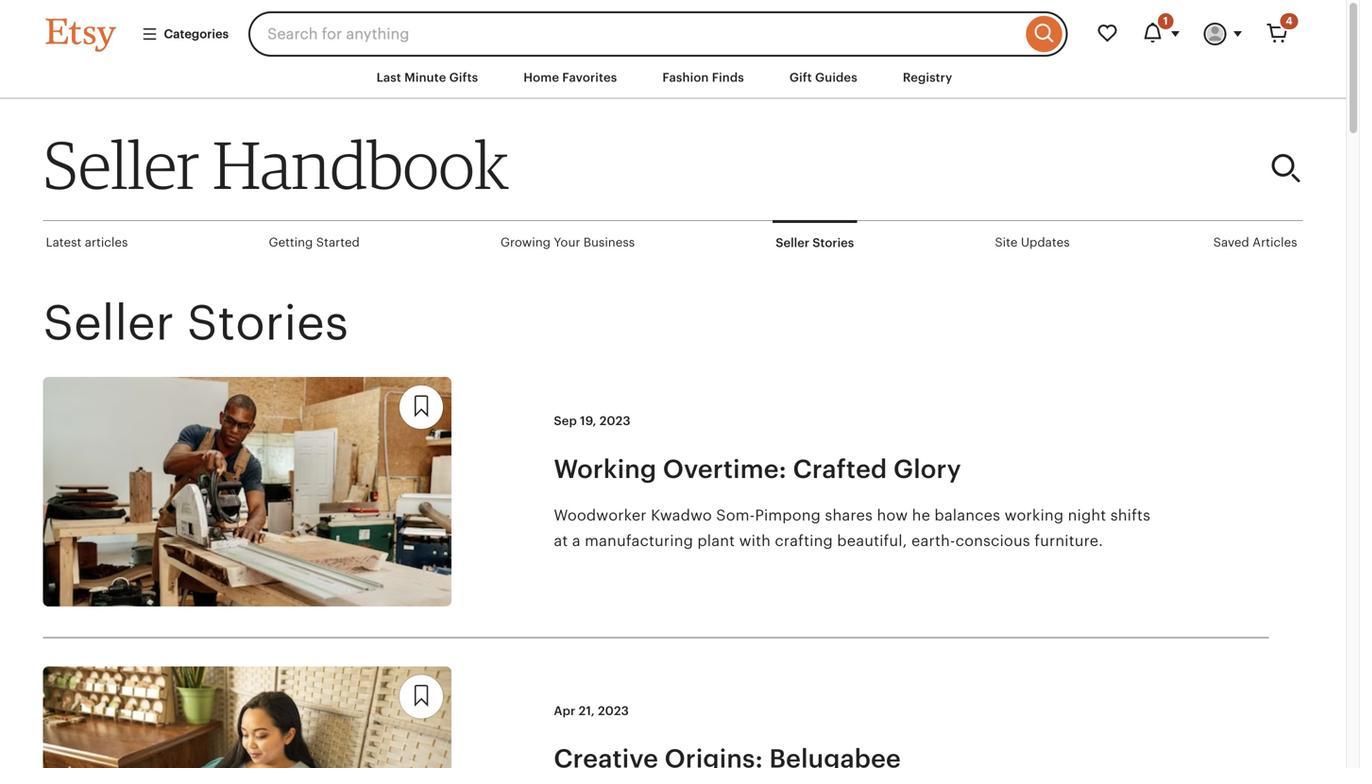 Task type: describe. For each thing, give the bounding box(es) containing it.
woodworker
[[554, 507, 647, 524]]

balances
[[935, 507, 1001, 524]]

registry link
[[889, 60, 967, 95]]

home
[[524, 70, 559, 85]]

your
[[554, 235, 580, 250]]

seller for seller stories link
[[776, 236, 810, 250]]

pimpong
[[755, 507, 821, 524]]

categories button
[[127, 17, 243, 51]]

1 vertical spatial seller stories
[[43, 295, 349, 350]]

conscious
[[956, 532, 1030, 549]]

19,
[[580, 414, 597, 428]]

working
[[554, 454, 657, 483]]

getting started
[[269, 235, 360, 250]]

Search for anything text field
[[249, 11, 1022, 57]]

furniture.
[[1035, 532, 1103, 549]]

2023 for apr 21, 2023
[[598, 704, 629, 718]]

growing
[[501, 235, 551, 250]]

sep 19, 2023
[[554, 414, 631, 428]]

1 button
[[1130, 11, 1193, 57]]

0 horizontal spatial stories
[[187, 295, 349, 350]]

updates
[[1021, 235, 1070, 250]]

gift guides link
[[775, 60, 872, 95]]

guides
[[815, 70, 858, 85]]

finds
[[712, 70, 744, 85]]

apr 21, 2023
[[554, 704, 629, 718]]

how
[[877, 507, 908, 524]]

categories
[[164, 27, 229, 41]]

fashion finds link
[[648, 60, 758, 95]]

overtime:
[[663, 454, 787, 483]]

saved articles link
[[1211, 221, 1300, 264]]

articles
[[85, 235, 128, 250]]

getting started link
[[266, 221, 363, 264]]

2 vertical spatial seller
[[43, 295, 174, 350]]

growing your business link
[[498, 221, 638, 264]]

saved
[[1214, 235, 1250, 250]]

saved articles
[[1214, 235, 1297, 250]]

working overtime: crafted glory
[[554, 454, 962, 483]]

growing your business
[[501, 235, 635, 250]]

started
[[316, 235, 360, 250]]

site
[[995, 235, 1018, 250]]

minute
[[404, 70, 446, 85]]

business
[[584, 235, 635, 250]]

menu bar containing last minute gifts
[[12, 57, 1334, 99]]

1 horizontal spatial seller stories
[[776, 236, 854, 250]]

at
[[554, 532, 568, 549]]

seller handbook link
[[43, 125, 930, 205]]

last minute gifts link
[[362, 60, 492, 95]]



Task type: locate. For each thing, give the bounding box(es) containing it.
working overtime: crafted glory image
[[43, 377, 452, 607]]

articles
[[1253, 235, 1297, 250]]

last
[[377, 70, 401, 85]]

latest articles
[[46, 235, 128, 250]]

night
[[1068, 507, 1107, 524]]

last minute gifts
[[377, 70, 478, 85]]

shifts
[[1111, 507, 1151, 524]]

getting
[[269, 235, 313, 250]]

seller
[[43, 125, 200, 205], [776, 236, 810, 250], [43, 295, 174, 350]]

1 horizontal spatial stories
[[813, 236, 854, 250]]

kwadwo
[[651, 507, 712, 524]]

categories banner
[[12, 0, 1334, 57]]

1 vertical spatial 2023
[[598, 704, 629, 718]]

2023 for sep 19, 2023
[[600, 414, 631, 428]]

seller for seller handbook link
[[43, 125, 200, 205]]

site updates link
[[992, 221, 1073, 264]]

registry
[[903, 70, 953, 85]]

1 vertical spatial stories
[[187, 295, 349, 350]]

crafting
[[775, 532, 833, 549]]

menu bar
[[12, 57, 1334, 99]]

fashion
[[663, 70, 709, 85]]

beautiful,
[[837, 532, 907, 549]]

latest articles link
[[43, 221, 131, 264]]

crafted
[[793, 454, 887, 483]]

som-
[[716, 507, 755, 524]]

0 vertical spatial stories
[[813, 236, 854, 250]]

sep
[[554, 414, 577, 428]]

0 vertical spatial seller
[[43, 125, 200, 205]]

site updates
[[995, 235, 1070, 250]]

0 vertical spatial 2023
[[600, 414, 631, 428]]

1
[[1164, 15, 1168, 27]]

with
[[739, 532, 771, 549]]

home favorites link
[[509, 60, 631, 95]]

gift guides
[[790, 70, 858, 85]]

gifts
[[449, 70, 478, 85]]

a
[[572, 532, 581, 549]]

working overtime: crafted glory link
[[554, 452, 1158, 485]]

latest
[[46, 235, 82, 250]]

0 horizontal spatial seller stories
[[43, 295, 349, 350]]

home favorites
[[524, 70, 617, 85]]

21,
[[579, 704, 595, 718]]

2023 right 21,
[[598, 704, 629, 718]]

apr
[[554, 704, 576, 718]]

None search field
[[249, 11, 1068, 57]]

glory
[[894, 454, 962, 483]]

working
[[1005, 507, 1064, 524]]

favorites
[[562, 70, 617, 85]]

4
[[1286, 15, 1293, 27]]

stories
[[813, 236, 854, 250], [187, 295, 349, 350]]

woodworker kwadwo som-pimpong shares how he balances working night shifts at a manufacturing plant with crafting beautiful, earth-conscious furniture.
[[554, 507, 1151, 549]]

2023
[[600, 414, 631, 428], [598, 704, 629, 718]]

0 vertical spatial seller stories
[[776, 236, 854, 250]]

seller stories
[[776, 236, 854, 250], [43, 295, 349, 350]]

2023 right 19, on the left bottom of page
[[600, 414, 631, 428]]

seller stories link
[[773, 220, 857, 263]]

plant
[[698, 532, 735, 549]]

seller handbook
[[43, 125, 509, 205]]

none search field inside categories banner
[[249, 11, 1068, 57]]

1 vertical spatial seller
[[776, 236, 810, 250]]

handbook
[[213, 125, 509, 205]]

fashion finds
[[663, 70, 744, 85]]

earth-
[[912, 532, 956, 549]]

shares
[[825, 507, 873, 524]]

gift
[[790, 70, 812, 85]]

manufacturing
[[585, 532, 693, 549]]

4 link
[[1255, 11, 1300, 57]]

he
[[912, 507, 931, 524]]



Task type: vqa. For each thing, say whether or not it's contained in the screenshot.
Site Updates
yes



